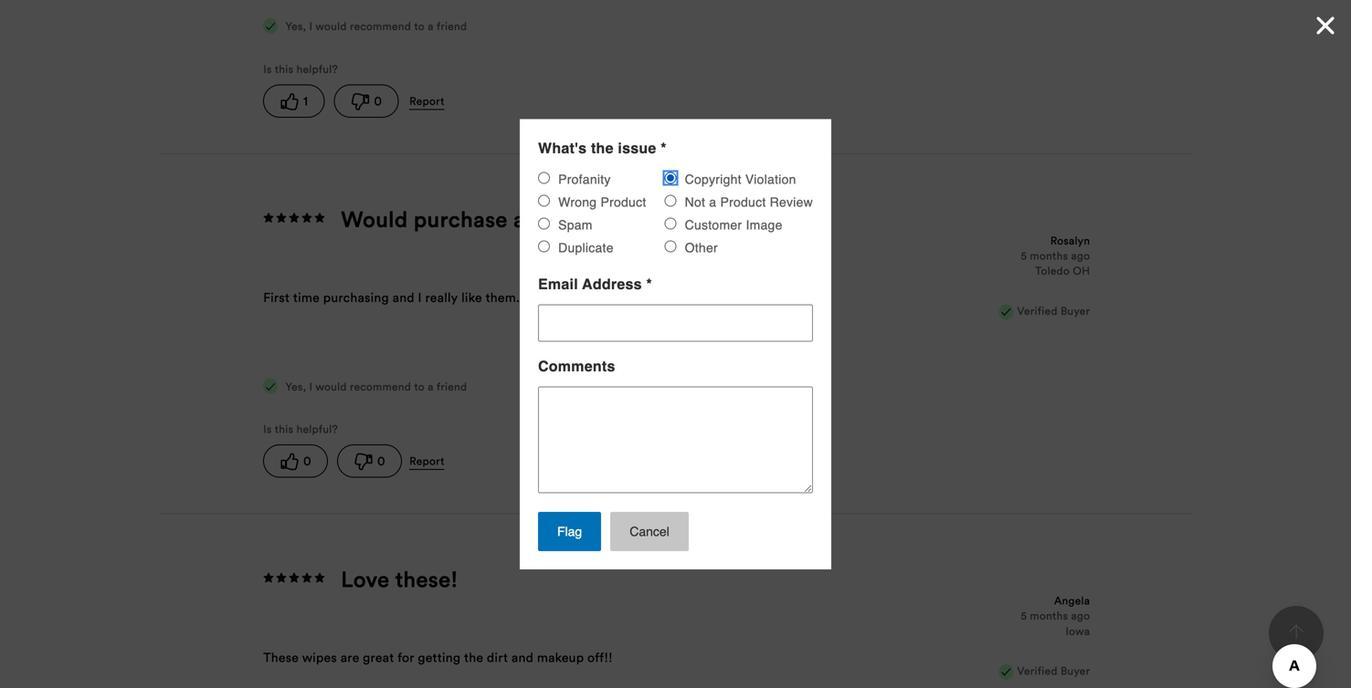 Task type: locate. For each thing, give the bounding box(es) containing it.
0 vertical spatial rated 5 out of 5 stars image
[[263, 210, 327, 227]]

1 to from the top
[[414, 19, 425, 33]]

1 vertical spatial months
[[1030, 610, 1068, 623]]

2 rated 5 out of 5 stars image from the top
[[263, 571, 327, 587]]

verified down angela
[[1017, 665, 1058, 678]]

issue
[[618, 140, 657, 156]]

wipes
[[302, 650, 337, 666]]

really left does
[[698, 289, 731, 306]]

1 horizontal spatial the
[[591, 140, 614, 156]]

yes, i would recommend to a friend for 1
[[283, 19, 467, 33]]

friend for 1
[[437, 19, 467, 33]]

verified buyer
[[1017, 304, 1090, 318], [1017, 665, 1090, 678]]

i down time
[[309, 380, 313, 394]]

i left like
[[418, 289, 422, 306]]

and right purchasing
[[393, 289, 415, 306]]

2 5 months ago from the top
[[1021, 610, 1090, 623]]

1 product from the left
[[601, 195, 646, 209]]

to for 0
[[414, 380, 425, 394]]

2 yes, from the top
[[286, 380, 306, 394]]

wrong
[[558, 195, 597, 209]]

5 months ago down angela
[[1021, 610, 1090, 623]]

1 would from the top
[[316, 19, 347, 33]]

0 vertical spatial the
[[591, 140, 614, 156]]

None email field
[[538, 305, 813, 342]]

and
[[393, 289, 415, 306], [615, 289, 637, 306], [512, 650, 534, 666]]

1 verified buyer from the top
[[1017, 304, 1090, 318]]

0 button
[[334, 84, 399, 118], [263, 445, 328, 478], [337, 445, 402, 478]]

would for 0
[[316, 380, 347, 394]]

recommend for 1
[[350, 19, 411, 33]]

the left job
[[766, 289, 786, 306]]

0 vertical spatial 5
[[1021, 249, 1027, 263]]

1 vertical spatial ago
[[1071, 610, 1090, 623]]

2 vertical spatial a
[[428, 380, 434, 394]]

Customer Image radio
[[665, 218, 677, 230]]

1 vertical spatial *
[[646, 276, 652, 293]]

would purchase again
[[341, 205, 569, 233]]

1 horizontal spatial *
[[661, 140, 667, 156]]

toledo oh
[[1036, 264, 1090, 278]]

not a product review
[[681, 195, 813, 209]]

0 vertical spatial to
[[414, 19, 425, 33]]

Not a Product Review radio
[[665, 195, 677, 207]]

verified buyer down toledo
[[1017, 304, 1090, 318]]

like
[[462, 289, 482, 306]]

1 5 from the top
[[1021, 249, 1027, 263]]

iowa
[[1066, 625, 1090, 639]]

1 friend from the top
[[437, 19, 467, 33]]

rated 5 out of 5 stars image left 'would'
[[263, 210, 327, 227]]

ago up oh
[[1071, 249, 1090, 263]]

product
[[601, 195, 646, 209], [720, 195, 766, 209]]

1 vertical spatial friend
[[437, 380, 467, 394]]

Wrong Product radio
[[538, 195, 550, 207]]

1 vertical spatial 5 months ago
[[1021, 610, 1090, 623]]

0 vertical spatial yes,
[[286, 19, 306, 33]]

customer
[[685, 218, 742, 232]]

months down angela
[[1030, 610, 1068, 623]]

0 horizontal spatial really
[[425, 289, 458, 306]]

2 product from the left
[[720, 195, 766, 209]]

5 months ago
[[1021, 249, 1090, 263], [1021, 610, 1090, 623]]

2 buyer from the top
[[1061, 665, 1090, 678]]

0 vertical spatial *
[[661, 140, 667, 156]]

1 recommend from the top
[[350, 19, 411, 33]]

2 to from the top
[[414, 380, 425, 394]]

purchase
[[414, 205, 508, 233]]

0 vertical spatial buyer
[[1061, 304, 1090, 318]]

rated 5 out of 5 stars image
[[263, 210, 327, 227], [263, 571, 327, 587]]

yes, down time
[[286, 380, 306, 394]]

1 vertical spatial would
[[316, 380, 347, 394]]

buyer down oh
[[1061, 304, 1090, 318]]

1 vertical spatial verified
[[1017, 665, 1058, 678]]

1 vertical spatial are
[[341, 650, 359, 666]]

0 for 0
[[377, 453, 385, 470]]

are
[[556, 289, 575, 306], [341, 650, 359, 666]]

months
[[1030, 249, 1068, 263], [1030, 610, 1068, 623]]

1 verified from the top
[[1017, 304, 1058, 318]]

i up 1 button
[[309, 19, 313, 33]]

1 vertical spatial verified buyer
[[1017, 665, 1090, 678]]

would
[[341, 205, 408, 233]]

friend
[[437, 19, 467, 33], [437, 380, 467, 394]]

*
[[661, 140, 667, 156], [646, 276, 652, 293]]

1 horizontal spatial are
[[556, 289, 575, 306]]

0 vertical spatial 5 months ago
[[1021, 249, 1090, 263]]

1 vertical spatial yes,
[[286, 380, 306, 394]]

verified
[[1017, 304, 1058, 318], [1017, 665, 1058, 678]]

really left like
[[425, 289, 458, 306]]

angela
[[1054, 594, 1090, 608]]

2 really from the left
[[698, 289, 731, 306]]

1 vertical spatial to
[[414, 380, 425, 394]]

0 horizontal spatial *
[[646, 276, 652, 293]]

2 verified buyer from the top
[[1017, 665, 1090, 678]]

yes, up 1 button
[[286, 19, 306, 33]]

1 buyer from the top
[[1061, 304, 1090, 318]]

1 vertical spatial buyer
[[1061, 665, 1090, 678]]

toledo
[[1036, 264, 1070, 278]]

0 vertical spatial a
[[428, 19, 434, 33]]

rated 5 out of 5 stars image for love
[[263, 571, 327, 587]]

1 vertical spatial recommend
[[350, 380, 411, 394]]

address
[[582, 276, 642, 293]]

would
[[316, 19, 347, 33], [316, 380, 347, 394]]

0 vertical spatial i
[[309, 19, 313, 33]]

recommend
[[350, 19, 411, 33], [350, 380, 411, 394]]

verified buyer down 'iowa'
[[1017, 665, 1090, 678]]

2 friend from the top
[[437, 380, 467, 394]]

rated 5 out of 5 stars image left love
[[263, 571, 327, 587]]

0 vertical spatial recommend
[[350, 19, 411, 33]]

1 horizontal spatial product
[[720, 195, 766, 209]]

first time purchasing and i really like them. they are moist and one wipe really does the job
[[263, 289, 808, 306]]

0 horizontal spatial and
[[393, 289, 415, 306]]

buyer down 'iowa'
[[1061, 665, 1090, 678]]

buyer
[[1061, 304, 1090, 318], [1061, 665, 1090, 678]]

1 ago from the top
[[1071, 249, 1090, 263]]

verified down toledo
[[1017, 304, 1058, 318]]

these!
[[395, 566, 458, 594]]

0 vertical spatial ago
[[1071, 249, 1090, 263]]

0 vertical spatial are
[[556, 289, 575, 306]]

2 verified from the top
[[1017, 665, 1058, 678]]

makeup
[[537, 650, 584, 666]]

1 5 months ago from the top
[[1021, 249, 1090, 263]]

1 vertical spatial 5
[[1021, 610, 1027, 623]]

the left dirt
[[464, 650, 484, 666]]

1 horizontal spatial really
[[698, 289, 731, 306]]

5 months ago for love these!
[[1021, 610, 1090, 623]]

friend for 0
[[437, 380, 467, 394]]

product right wrong
[[601, 195, 646, 209]]

2 5 from the top
[[1021, 610, 1027, 623]]

wipe
[[666, 289, 695, 306]]

yes, i would recommend to a friend for 0
[[283, 380, 467, 394]]

comments
[[538, 358, 616, 375]]

again
[[513, 205, 569, 233]]

0 vertical spatial verified
[[1017, 304, 1058, 318]]

1
[[303, 93, 308, 109]]

the left issue
[[591, 140, 614, 156]]

2 group from the top
[[263, 445, 629, 478]]

0 vertical spatial months
[[1030, 249, 1068, 263]]

to for 1
[[414, 19, 425, 33]]

1 group from the top
[[263, 84, 629, 118]]

* right issue
[[661, 140, 667, 156]]

1 horizontal spatial and
[[512, 650, 534, 666]]

Duplicate radio
[[538, 241, 550, 252]]

these
[[263, 650, 299, 666]]

1 vertical spatial group
[[263, 445, 629, 478]]

2 yes, i would recommend to a friend from the top
[[283, 380, 467, 394]]

1 vertical spatial the
[[766, 289, 786, 306]]

5 months ago up toledo
[[1021, 249, 1090, 263]]

2 vertical spatial the
[[464, 650, 484, 666]]

2 vertical spatial i
[[309, 380, 313, 394]]

0 vertical spatial friend
[[437, 19, 467, 33]]

recommend for 0
[[350, 380, 411, 394]]

1 vertical spatial yes, i would recommend to a friend
[[283, 380, 467, 394]]

are right the 'they' at the top of page
[[556, 289, 575, 306]]

to
[[414, 19, 425, 33], [414, 380, 425, 394]]

0
[[374, 93, 382, 109], [303, 453, 311, 470], [377, 453, 385, 470]]

yes, for 0
[[286, 380, 306, 394]]

ago up 'iowa'
[[1071, 610, 1090, 623]]

really
[[425, 289, 458, 306], [698, 289, 731, 306]]

Comments text field
[[538, 387, 813, 494]]

1 vertical spatial a
[[709, 195, 717, 209]]

2 months from the top
[[1030, 610, 1068, 623]]

and right dirt
[[512, 650, 534, 666]]

* left wipe
[[646, 276, 652, 293]]

Spam radio
[[538, 218, 550, 230]]

0 horizontal spatial the
[[464, 650, 484, 666]]

1 rated 5 out of 5 stars image from the top
[[263, 210, 327, 227]]

moist
[[578, 289, 611, 306]]

0 vertical spatial group
[[263, 84, 629, 118]]

the inside flag review dialog dialog
[[591, 140, 614, 156]]

0 horizontal spatial product
[[601, 195, 646, 209]]

the
[[591, 140, 614, 156], [766, 289, 786, 306], [464, 650, 484, 666]]

group
[[263, 84, 629, 118], [263, 445, 629, 478]]

rosalyn
[[1051, 234, 1090, 248]]

2 ago from the top
[[1071, 610, 1090, 623]]

email
[[538, 276, 578, 293]]

ago
[[1071, 249, 1090, 263], [1071, 610, 1090, 623]]

close image
[[1311, 11, 1340, 40]]

i for 1
[[309, 19, 313, 33]]

ago for would purchase again
[[1071, 249, 1090, 263]]

months for love these!
[[1030, 610, 1068, 623]]

months up toledo
[[1030, 249, 1068, 263]]

5 months ago for would purchase again
[[1021, 249, 1090, 263]]

a for 0
[[428, 380, 434, 394]]

verified buyer for would purchase again
[[1017, 304, 1090, 318]]

product down copyright violation
[[720, 195, 766, 209]]

are left great
[[341, 650, 359, 666]]

1 yes, from the top
[[286, 19, 306, 33]]

yes,
[[286, 19, 306, 33], [286, 380, 306, 394]]

them.
[[486, 289, 520, 306]]

i
[[309, 19, 313, 33], [418, 289, 422, 306], [309, 380, 313, 394]]

0 vertical spatial would
[[316, 19, 347, 33]]

other
[[681, 241, 718, 255]]

2 would from the top
[[316, 380, 347, 394]]

1 months from the top
[[1030, 249, 1068, 263]]

0 vertical spatial yes, i would recommend to a friend
[[283, 19, 467, 33]]

0 vertical spatial verified buyer
[[1017, 304, 1090, 318]]

what's the issue *
[[538, 140, 667, 156]]

review
[[770, 195, 813, 209]]

2 horizontal spatial the
[[766, 289, 786, 306]]

1 vertical spatial rated 5 out of 5 stars image
[[263, 571, 327, 587]]

0 for 1
[[374, 93, 382, 109]]

1 yes, i would recommend to a friend from the top
[[283, 19, 467, 33]]

2 horizontal spatial and
[[615, 289, 637, 306]]

5
[[1021, 249, 1027, 263], [1021, 610, 1027, 623]]

ago for love these!
[[1071, 610, 1090, 623]]

2 recommend from the top
[[350, 380, 411, 394]]

wrong product
[[555, 195, 646, 209]]

0 horizontal spatial are
[[341, 650, 359, 666]]

yes, i would recommend to a friend
[[283, 19, 467, 33], [283, 380, 467, 394]]

would for 1
[[316, 19, 347, 33]]

flag review dialog dialog
[[520, 11, 1340, 570]]

a
[[428, 19, 434, 33], [709, 195, 717, 209], [428, 380, 434, 394]]

and left one
[[615, 289, 637, 306]]



Task type: vqa. For each thing, say whether or not it's contained in the screenshot.
would for 1
yes



Task type: describe. For each thing, give the bounding box(es) containing it.
for
[[398, 650, 415, 666]]

love
[[341, 566, 390, 594]]

copyright
[[685, 172, 742, 187]]

first
[[263, 289, 290, 306]]

duplicate
[[555, 241, 614, 255]]

a for 1
[[428, 19, 434, 33]]

cancel
[[630, 525, 670, 539]]

job
[[789, 289, 808, 306]]

time
[[293, 289, 320, 306]]

Profanity radio
[[538, 172, 550, 184]]

buyer for love these!
[[1061, 665, 1090, 678]]

Other radio
[[665, 241, 677, 252]]

Copyright Violation radio
[[665, 172, 677, 184]]

0 button for 0
[[337, 445, 402, 478]]

verified buyer for love these!
[[1017, 665, 1090, 678]]

verified for love these!
[[1017, 665, 1058, 678]]

these wipes are great for getting the dirt and makeup off!!
[[263, 650, 613, 666]]

violation
[[746, 172, 796, 187]]

0 button for 1
[[334, 84, 399, 118]]

copyright violation
[[681, 172, 796, 187]]

group containing 0
[[263, 445, 629, 478]]

yes, for 1
[[286, 19, 306, 33]]

group containing 1
[[263, 84, 629, 118]]

dirt
[[487, 650, 508, 666]]

spam
[[555, 218, 593, 232]]

flag
[[557, 525, 582, 539]]

buyer for would purchase again
[[1061, 304, 1090, 318]]

getting
[[418, 650, 461, 666]]

customer image
[[681, 218, 783, 232]]

5 for love these!
[[1021, 610, 1027, 623]]

back to top image
[[1289, 625, 1304, 640]]

profanity
[[555, 172, 611, 187]]

5 for would purchase again
[[1021, 249, 1027, 263]]

does
[[734, 289, 763, 306]]

months for would purchase again
[[1030, 249, 1068, 263]]

flag button
[[538, 512, 601, 552]]

great
[[363, 650, 394, 666]]

1 button
[[263, 84, 325, 118]]

off!!
[[588, 650, 613, 666]]

love these!
[[341, 566, 458, 594]]

a inside dialog
[[709, 195, 717, 209]]

one
[[640, 289, 662, 306]]

i for 0
[[309, 380, 313, 394]]

oh
[[1073, 264, 1090, 278]]

what's
[[538, 140, 587, 156]]

rated 5 out of 5 stars image for would
[[263, 210, 327, 227]]

cancel button
[[611, 512, 689, 552]]

they
[[523, 289, 553, 306]]

image
[[746, 218, 783, 232]]

1 vertical spatial i
[[418, 289, 422, 306]]

email address *
[[538, 276, 652, 293]]

verified for would purchase again
[[1017, 304, 1058, 318]]

1 really from the left
[[425, 289, 458, 306]]

none email field inside flag review dialog dialog
[[538, 305, 813, 342]]

purchasing
[[323, 289, 389, 306]]

not
[[685, 195, 706, 209]]



